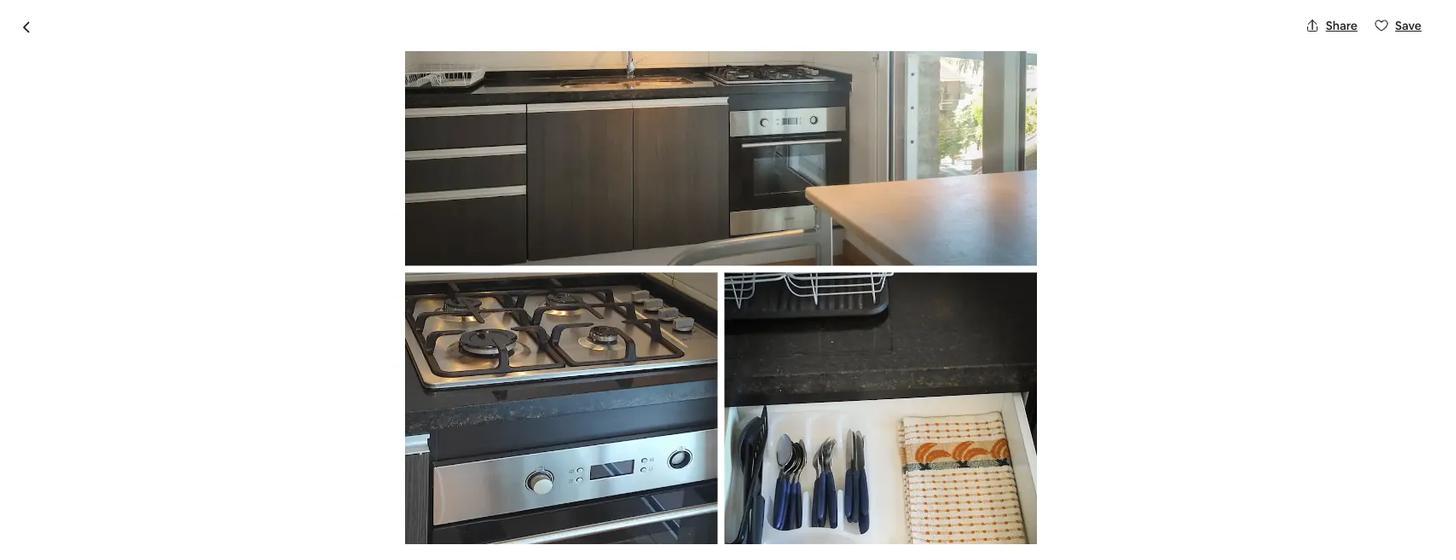 Task type: describe. For each thing, give the bounding box(es) containing it.
unit
[[355, 461, 389, 485]]

to
[[496, 87, 519, 116]]

bright apartment close to the seafront image 4 image
[[967, 162, 1199, 298]]

save
[[1395, 18, 1422, 33]]

rental
[[299, 461, 351, 485]]

save button
[[1368, 11, 1429, 40]]

montevideo,
[[457, 124, 527, 139]]

bright apartment close to the seafront superhost · montevideo, uruguay
[[244, 87, 654, 142]]

by
[[459, 461, 481, 485]]

bright apartment close to the seafront image 1 image
[[244, 162, 721, 435]]

bright apartment close to the seafront image 5 image
[[967, 305, 1199, 434]]

superhost
[[383, 124, 440, 139]]

$51 night
[[902, 483, 968, 507]]

· inside entire rental unit hosted by fabrizio jorge 2 beds · 2 baths
[[435, 490, 438, 508]]

1 2 from the left
[[390, 490, 398, 508]]

night
[[935, 488, 968, 506]]



Task type: locate. For each thing, give the bounding box(es) containing it.
uruguay
[[529, 124, 577, 139]]

apartment
[[312, 87, 428, 116]]

· inside bright apartment close to the seafront superhost · montevideo, uruguay
[[447, 124, 450, 142]]

bright
[[244, 87, 307, 116]]

montevideo, uruguay button
[[457, 121, 577, 142]]

listing image 12 image
[[725, 273, 1037, 545], [725, 273, 1037, 545]]

close
[[433, 87, 492, 116]]

$51
[[902, 483, 931, 507]]

·
[[447, 124, 450, 142], [435, 490, 438, 508]]

· down close
[[447, 124, 450, 142]]

the
[[524, 87, 559, 116]]

bright apartment close to the seafront image 3 image
[[728, 305, 960, 434]]

share button
[[1299, 11, 1365, 40]]

2
[[390, 490, 398, 508], [441, 490, 449, 508]]

2 2 from the left
[[441, 490, 449, 508]]

1 horizontal spatial 2
[[441, 490, 449, 508]]

dialog containing share
[[0, 0, 1442, 545]]

fabrizio jorge
[[485, 461, 610, 485]]

entire
[[244, 461, 295, 485]]

baths
[[452, 490, 487, 508]]

fabrizio jorge is a superhost. learn more about fabrizio jorge. image
[[753, 462, 801, 510], [753, 462, 801, 510]]

1 horizontal spatial ·
[[447, 124, 450, 142]]

bright apartment close to the seafront image 2 image
[[728, 162, 960, 298]]

None search field
[[571, 14, 871, 55]]

2 left "beds" on the bottom left of the page
[[390, 490, 398, 508]]

0 horizontal spatial ·
[[435, 490, 438, 508]]

listing image 11 image
[[405, 273, 718, 545], [405, 273, 718, 545]]

0 horizontal spatial 2
[[390, 490, 398, 508]]

hosted
[[393, 461, 455, 485]]

share
[[1326, 18, 1358, 33]]

dialog
[[0, 0, 1442, 545]]

listing image 10 image
[[405, 0, 1037, 266], [405, 0, 1037, 266]]

2 left baths
[[441, 490, 449, 508]]

beds
[[401, 490, 432, 508]]

1 vertical spatial ·
[[435, 490, 438, 508]]

· right "beds" on the bottom left of the page
[[435, 490, 438, 508]]

0 vertical spatial ·
[[447, 124, 450, 142]]

entire rental unit hosted by fabrizio jorge 2 beds · 2 baths
[[244, 461, 610, 508]]

seafront
[[564, 87, 654, 116]]



Task type: vqa. For each thing, say whether or not it's contained in the screenshot.
first Save this Experience image
no



